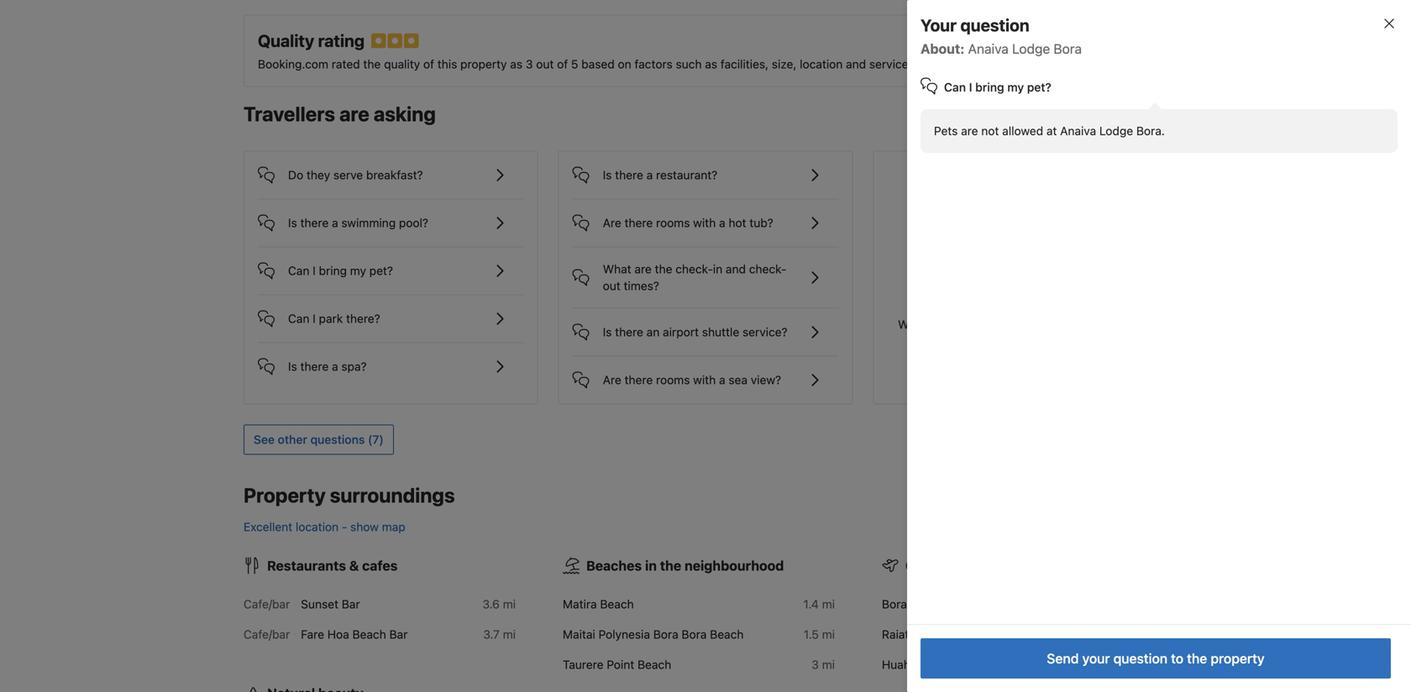 Task type: locate. For each thing, give the bounding box(es) containing it.
0 horizontal spatial to
[[1046, 318, 1057, 332]]

1 vertical spatial bring
[[319, 264, 347, 278]]

1 horizontal spatial out
[[603, 279, 621, 293]]

0 vertical spatial rooms
[[656, 216, 690, 230]]

1 horizontal spatial an
[[948, 318, 961, 332]]

there down they
[[300, 216, 329, 230]]

0 vertical spatial can
[[945, 80, 966, 94]]

0 horizontal spatial bring
[[319, 264, 347, 278]]

2 with from the top
[[694, 373, 716, 387]]

can i park there?
[[288, 312, 380, 326]]

about:
[[921, 41, 965, 57]]

0 horizontal spatial 3
[[526, 57, 533, 71]]

0 vertical spatial can i bring my pet?
[[945, 80, 1052, 94]]

serve
[[334, 168, 363, 182]]

an left airport
[[647, 325, 660, 339]]

is
[[603, 168, 612, 182], [288, 216, 297, 230], [603, 325, 612, 339], [288, 360, 297, 374]]

hoa
[[328, 628, 349, 642]]

0 vertical spatial in
[[713, 262, 723, 276]]

fare right – at the right of page
[[940, 658, 964, 672]]

i inside can i bring my pet? button
[[313, 264, 316, 278]]

rating
[[318, 31, 365, 50]]

as left the 5
[[510, 57, 523, 71]]

are left asking
[[340, 102, 370, 126]]

can down provided.
[[945, 80, 966, 94]]

the for in
[[660, 558, 682, 574]]

of
[[424, 57, 435, 71], [557, 57, 568, 71]]

rooms down is there a restaurant?
[[656, 216, 690, 230]]

pet? up 'can i park there?' button
[[370, 264, 393, 278]]

your question about: anaiva lodge bora
[[921, 15, 1083, 57]]

bora inside your question about: anaiva lodge bora
[[1054, 41, 1083, 57]]

see left the other
[[254, 433, 275, 447]]

booking.com
[[258, 57, 329, 71]]

3 left the 5
[[526, 57, 533, 71]]

0 horizontal spatial of
[[424, 57, 435, 71]]

is there a swimming pool?
[[288, 216, 429, 230]]

send
[[1047, 651, 1079, 667]]

3.6
[[483, 598, 500, 611]]

restaurants & cafes
[[267, 558, 398, 574]]

0 horizontal spatial and
[[726, 262, 746, 276]]

huahine
[[882, 658, 927, 672]]

0 horizontal spatial my
[[350, 264, 366, 278]]

have
[[919, 318, 945, 332]]

the right rated
[[363, 57, 381, 71]]

polynesia
[[599, 628, 650, 642]]

0 vertical spatial questions
[[1090, 318, 1143, 332]]

are left not at the top right of the page
[[962, 124, 979, 138]]

see inside button
[[254, 433, 275, 447]]

quality
[[258, 31, 314, 50]]

beach down maitai polynesia bora bora beach
[[638, 658, 672, 672]]

point
[[607, 658, 635, 672]]

the right the beaches
[[660, 558, 682, 574]]

questions right most
[[1090, 318, 1143, 332]]

0 vertical spatial airport
[[939, 598, 977, 611]]

anaiva right at
[[1061, 124, 1097, 138]]

0 vertical spatial cafe/bar
[[244, 598, 290, 611]]

1 vertical spatial question
[[1114, 651, 1168, 667]]

mi down 1.5 mi
[[822, 658, 835, 672]]

1 vertical spatial with
[[694, 373, 716, 387]]

a left restaurant? at the top of page
[[647, 168, 653, 182]]

0 vertical spatial my
[[1008, 80, 1025, 94]]

1 horizontal spatial as
[[705, 57, 718, 71]]

they
[[307, 168, 330, 182]]

1 horizontal spatial bring
[[976, 80, 1005, 94]]

lodge inside your question about: anaiva lodge bora
[[1013, 41, 1051, 57]]

1 vertical spatial are
[[603, 373, 622, 387]]

are up times?
[[635, 262, 652, 276]]

1 horizontal spatial of
[[557, 57, 568, 71]]

0 horizontal spatial as
[[510, 57, 523, 71]]

to left most
[[1046, 318, 1057, 332]]

2 as from the left
[[705, 57, 718, 71]]

lodge up allowed at top
[[1013, 41, 1051, 57]]

an for instant
[[948, 318, 961, 332]]

can i bring my pet? inside your question dialog
[[945, 80, 1052, 94]]

can i bring my pet? up the can i park there?
[[288, 264, 393, 278]]

with
[[694, 216, 716, 230], [694, 373, 716, 387]]

the
[[363, 57, 381, 71], [655, 262, 673, 276], [660, 558, 682, 574], [1188, 651, 1208, 667]]

2 rooms from the top
[[656, 373, 690, 387]]

there left restaurant? at the top of page
[[615, 168, 644, 182]]

a left spa?
[[332, 360, 338, 374]]

1 vertical spatial and
[[726, 262, 746, 276]]

restaurant?
[[656, 168, 718, 182]]

1 vertical spatial out
[[603, 279, 621, 293]]

neighbourhood
[[685, 558, 784, 574]]

mi for 3 mi
[[822, 658, 835, 672]]

0 horizontal spatial lodge
[[1013, 41, 1051, 57]]

lodge down see availability
[[1100, 124, 1134, 138]]

airport up huahine – fare airport
[[926, 628, 963, 642]]

3.6 mi
[[483, 598, 516, 611]]

1 vertical spatial i
[[313, 264, 316, 278]]

0 horizontal spatial anaiva
[[969, 41, 1009, 57]]

anaiva
[[969, 41, 1009, 57], [1061, 124, 1097, 138]]

3.7 mi
[[484, 628, 516, 642]]

tub?
[[750, 216, 774, 230]]

airport right – at the right of page
[[967, 658, 1004, 672]]

1 horizontal spatial in
[[713, 262, 723, 276]]

(7)
[[368, 433, 384, 447]]

1 vertical spatial pet?
[[370, 264, 393, 278]]

pet? up pets are not allowed at anaiva lodge bora. at the right top of the page
[[1028, 80, 1052, 94]]

to
[[1046, 318, 1057, 332], [1172, 651, 1184, 667]]

0 vertical spatial are
[[603, 216, 622, 230]]

bora up raiatea
[[882, 598, 908, 611]]

on
[[618, 57, 632, 71]]

and down 'hot'
[[726, 262, 746, 276]]

cafe/bar left sunset
[[244, 598, 290, 611]]

there for are there rooms with a sea view?
[[625, 373, 653, 387]]

are inside what are the check-in and check- out times?
[[635, 262, 652, 276]]

my up allowed at top
[[1008, 80, 1025, 94]]

mi right 49
[[1142, 658, 1155, 672]]

check- down tub?
[[749, 262, 787, 276]]

there down times?
[[615, 325, 644, 339]]

0 vertical spatial question
[[961, 15, 1030, 35]]

is for is there a spa?
[[288, 360, 297, 374]]

taurere point beach
[[563, 658, 672, 672]]

i inside your question dialog
[[970, 80, 973, 94]]

2 vertical spatial i
[[313, 312, 316, 326]]

of left the 5
[[557, 57, 568, 71]]

the right 49 mi
[[1188, 651, 1208, 667]]

0 horizontal spatial questions
[[311, 433, 365, 447]]

2 cafe/bar from the top
[[244, 628, 290, 642]]

can inside button
[[288, 264, 310, 278]]

an right have
[[948, 318, 961, 332]]

–
[[930, 658, 937, 672]]

is left spa?
[[288, 360, 297, 374]]

mi right 3.7
[[503, 628, 516, 642]]

question inside your question about: anaiva lodge bora
[[961, 15, 1030, 35]]

are inside your question dialog
[[962, 124, 979, 138]]

0 vertical spatial see
[[1075, 108, 1096, 122]]

airport
[[663, 325, 699, 339]]

cafe/bar left hoa
[[244, 628, 290, 642]]

bring up the can i park there?
[[319, 264, 347, 278]]

are there rooms with a sea view?
[[603, 373, 782, 387]]

question
[[961, 15, 1030, 35], [1114, 651, 1168, 667]]

1 vertical spatial my
[[350, 264, 366, 278]]

matira
[[563, 598, 597, 611]]

1 horizontal spatial check-
[[749, 262, 787, 276]]

1 horizontal spatial bar
[[390, 628, 408, 642]]

1 vertical spatial in
[[645, 558, 657, 574]]

1 horizontal spatial question
[[1114, 651, 1168, 667]]

0 vertical spatial i
[[970, 80, 973, 94]]

0 horizontal spatial property
[[461, 57, 507, 71]]

out
[[536, 57, 554, 71], [603, 279, 621, 293]]

1 horizontal spatial pet?
[[1028, 80, 1052, 94]]

there for is there a swimming pool?
[[300, 216, 329, 230]]

airports
[[958, 558, 1010, 574]]

0 vertical spatial lodge
[[1013, 41, 1051, 57]]

the inside button
[[1188, 651, 1208, 667]]

anaiva right "about:"
[[969, 41, 1009, 57]]

can i bring my pet? up not at the top right of the page
[[945, 80, 1052, 94]]

1 horizontal spatial and
[[846, 57, 867, 71]]

1 vertical spatial property
[[1211, 651, 1265, 667]]

swimming
[[342, 216, 396, 230]]

can up the can i park there?
[[288, 264, 310, 278]]

out down what
[[603, 279, 621, 293]]

1 horizontal spatial anaiva
[[1061, 124, 1097, 138]]

as right such
[[705, 57, 718, 71]]

i up the can i park there?
[[313, 264, 316, 278]]

bring up not at the top right of the page
[[976, 80, 1005, 94]]

my
[[1008, 80, 1025, 94], [350, 264, 366, 278]]

0 vertical spatial bring
[[976, 80, 1005, 94]]

location
[[800, 57, 843, 71]]

a
[[647, 168, 653, 182], [332, 216, 338, 230], [719, 216, 726, 230], [332, 360, 338, 374], [719, 373, 726, 387]]

1 horizontal spatial lodge
[[1100, 124, 1134, 138]]

2 vertical spatial airport
[[967, 658, 1004, 672]]

there?
[[346, 312, 380, 326]]

1 horizontal spatial see
[[1075, 108, 1096, 122]]

1 horizontal spatial can i bring my pet?
[[945, 80, 1052, 94]]

there for is there a restaurant?
[[615, 168, 644, 182]]

mi right 23 at the bottom of page
[[1142, 628, 1155, 642]]

1 vertical spatial fare
[[940, 658, 964, 672]]

see up pets are not allowed at anaiva lodge bora. at the right top of the page
[[1075, 108, 1096, 122]]

0 vertical spatial fare
[[301, 628, 324, 642]]

can inside button
[[288, 312, 310, 326]]

is for is there a swimming pool?
[[288, 216, 297, 230]]

question down 23 mi
[[1114, 651, 1168, 667]]

see for see availability
[[1075, 108, 1096, 122]]

0 horizontal spatial see
[[254, 433, 275, 447]]

0 horizontal spatial an
[[647, 325, 660, 339]]

0 horizontal spatial are
[[340, 102, 370, 126]]

question inside button
[[1114, 651, 1168, 667]]

as
[[510, 57, 523, 71], [705, 57, 718, 71]]

0 vertical spatial property
[[461, 57, 507, 71]]

and right "location"
[[846, 57, 867, 71]]

1.4
[[804, 598, 819, 611]]

0 vertical spatial to
[[1046, 318, 1057, 332]]

property
[[244, 484, 326, 507]]

airport down closest airports
[[939, 598, 977, 611]]

is down what
[[603, 325, 612, 339]]

to right 49 mi
[[1172, 651, 1184, 667]]

question right your
[[961, 15, 1030, 35]]

answer
[[1004, 318, 1043, 332]]

3
[[526, 57, 533, 71], [812, 658, 819, 672]]

there inside 'button'
[[300, 216, 329, 230]]

0 horizontal spatial check-
[[676, 262, 713, 276]]

mi right the 3.6
[[503, 598, 516, 611]]

there up what
[[625, 216, 653, 230]]

fare left hoa
[[301, 628, 324, 642]]

bar right hoa
[[390, 628, 408, 642]]

raiatea airport
[[882, 628, 963, 642]]

property
[[461, 57, 507, 71], [1211, 651, 1265, 667]]

1 cafe/bar from the top
[[244, 598, 290, 611]]

pets are not allowed at anaiva lodge bora.
[[935, 124, 1166, 138]]

are
[[603, 216, 622, 230], [603, 373, 622, 387]]

are there rooms with a hot tub?
[[603, 216, 774, 230]]

is down the do
[[288, 216, 297, 230]]

1 horizontal spatial my
[[1008, 80, 1025, 94]]

fare hoa beach bar
[[301, 628, 408, 642]]

there for is there an airport shuttle service?
[[615, 325, 644, 339]]

can left the park
[[288, 312, 310, 326]]

0 horizontal spatial pet?
[[370, 264, 393, 278]]

the for are
[[655, 262, 673, 276]]

1 with from the top
[[694, 216, 716, 230]]

0 horizontal spatial bar
[[342, 598, 360, 611]]

0 vertical spatial with
[[694, 216, 716, 230]]

with for sea
[[694, 373, 716, 387]]

1 horizontal spatial questions
[[1090, 318, 1143, 332]]

questions left (7)
[[311, 433, 365, 447]]

1 vertical spatial 3
[[812, 658, 819, 672]]

with left 'hot'
[[694, 216, 716, 230]]

with left sea
[[694, 373, 716, 387]]

bar
[[342, 598, 360, 611], [390, 628, 408, 642]]

is there a restaurant?
[[603, 168, 718, 182]]

anaiva inside your question about: anaiva lodge bora
[[969, 41, 1009, 57]]

a inside 'button'
[[332, 216, 338, 230]]

0 vertical spatial bar
[[342, 598, 360, 611]]

based
[[582, 57, 615, 71]]

out left the 5
[[536, 57, 554, 71]]

an inside button
[[647, 325, 660, 339]]

1 are from the top
[[603, 216, 622, 230]]

there left spa?
[[300, 360, 329, 374]]

there down the is there an airport shuttle service?
[[625, 373, 653, 387]]

1 vertical spatial cafe/bar
[[244, 628, 290, 642]]

is inside 'button'
[[288, 216, 297, 230]]

bring inside can i bring my pet? button
[[319, 264, 347, 278]]

see inside "button"
[[1075, 108, 1096, 122]]

are for are there rooms with a hot tub?
[[603, 216, 622, 230]]

i for 'can i park there?' button
[[313, 312, 316, 326]]

not
[[982, 124, 1000, 138]]

and
[[846, 57, 867, 71], [726, 262, 746, 276]]

1 horizontal spatial property
[[1211, 651, 1265, 667]]

2 horizontal spatial are
[[962, 124, 979, 138]]

provided.
[[918, 57, 969, 71]]

are
[[340, 102, 370, 126], [962, 124, 979, 138], [635, 262, 652, 276]]

1 vertical spatial to
[[1172, 651, 1184, 667]]

is there a spa?
[[288, 360, 367, 374]]

2 vertical spatial can
[[288, 312, 310, 326]]

1 rooms from the top
[[656, 216, 690, 230]]

mi right 1.4
[[822, 598, 835, 611]]

times?
[[624, 279, 660, 293]]

bora up see availability
[[1054, 41, 1083, 57]]

bora up raiatea airport
[[911, 598, 936, 611]]

pet?
[[1028, 80, 1052, 94], [370, 264, 393, 278]]

in down are there rooms with a hot tub? button
[[713, 262, 723, 276]]

0 vertical spatial anaiva
[[969, 41, 1009, 57]]

this
[[438, 57, 457, 71]]

2 are from the top
[[603, 373, 622, 387]]

0 horizontal spatial question
[[961, 15, 1030, 35]]

a left swimming
[[332, 216, 338, 230]]

5
[[571, 57, 579, 71]]

3 down 1.5
[[812, 658, 819, 672]]

1 horizontal spatial are
[[635, 262, 652, 276]]

is left restaurant? at the top of page
[[603, 168, 612, 182]]

rooms down airport
[[656, 373, 690, 387]]

to inside button
[[1172, 651, 1184, 667]]

1 horizontal spatial 3
[[812, 658, 819, 672]]

questions
[[1090, 318, 1143, 332], [311, 433, 365, 447]]

in right the beaches
[[645, 558, 657, 574]]

taurere
[[563, 658, 604, 672]]

sunset bar
[[301, 598, 360, 611]]

0 vertical spatial pet?
[[1028, 80, 1052, 94]]

49 mi
[[1124, 658, 1155, 672]]

beach
[[600, 598, 634, 611], [353, 628, 386, 642], [710, 628, 744, 642], [638, 658, 672, 672]]

1 vertical spatial see
[[254, 433, 275, 447]]

1 vertical spatial can
[[288, 264, 310, 278]]

beach down 'neighbourhood'
[[710, 628, 744, 642]]

my down is there a swimming pool?
[[350, 264, 366, 278]]

bar up fare hoa beach bar
[[342, 598, 360, 611]]

mi for 1.4 mi
[[822, 598, 835, 611]]

i left the park
[[313, 312, 316, 326]]

a for restaurant?
[[647, 168, 653, 182]]

i inside 'can i park there?' button
[[313, 312, 316, 326]]

mi right 1.5
[[822, 628, 835, 642]]

can for 'can i park there?' button
[[288, 312, 310, 326]]

are for not
[[962, 124, 979, 138]]

1 vertical spatial questions
[[311, 433, 365, 447]]

&
[[349, 558, 359, 574]]

i down your question about: anaiva lodge bora
[[970, 80, 973, 94]]

property inside button
[[1211, 651, 1265, 667]]

1 vertical spatial rooms
[[656, 373, 690, 387]]

of left the this
[[424, 57, 435, 71]]

0 vertical spatial out
[[536, 57, 554, 71]]

2 check- from the left
[[749, 262, 787, 276]]

the inside what are the check-in and check- out times?
[[655, 262, 673, 276]]

check- down are there rooms with a hot tub?
[[676, 262, 713, 276]]

beach right hoa
[[353, 628, 386, 642]]

0 horizontal spatial can i bring my pet?
[[288, 264, 393, 278]]

the up times?
[[655, 262, 673, 276]]

pool?
[[399, 216, 429, 230]]

1 vertical spatial can i bring my pet?
[[288, 264, 393, 278]]

1 horizontal spatial to
[[1172, 651, 1184, 667]]



Task type: describe. For each thing, give the bounding box(es) containing it.
there for are there rooms with a hot tub?
[[625, 216, 653, 230]]

can for can i bring my pet? button
[[288, 264, 310, 278]]

23
[[1124, 628, 1139, 642]]

quality
[[384, 57, 420, 71]]

such
[[676, 57, 702, 71]]

mi for 1.5 mi
[[822, 628, 835, 642]]

1 vertical spatial anaiva
[[1061, 124, 1097, 138]]

0 vertical spatial and
[[846, 57, 867, 71]]

an for airport
[[647, 325, 660, 339]]

your question dialog
[[881, 0, 1412, 692]]

we
[[899, 318, 916, 332]]

0 horizontal spatial in
[[645, 558, 657, 574]]

allowed
[[1003, 124, 1044, 138]]

cafe/bar for fare hoa beach bar
[[244, 628, 290, 642]]

1 vertical spatial lodge
[[1100, 124, 1134, 138]]

are for are there rooms with a sea view?
[[603, 373, 622, 387]]

mi for 3.6 mi
[[503, 598, 516, 611]]

can i park there? button
[[258, 295, 524, 329]]

in inside what are the check-in and check- out times?
[[713, 262, 723, 276]]

surroundings
[[330, 484, 455, 507]]

questions inside see other questions (7) button
[[311, 433, 365, 447]]

shuttle
[[702, 325, 740, 339]]

out inside what are the check-in and check- out times?
[[603, 279, 621, 293]]

1 horizontal spatial fare
[[940, 658, 964, 672]]

my inside can i bring my pet? button
[[350, 264, 366, 278]]

asking
[[374, 102, 436, 126]]

see other questions (7)
[[254, 433, 384, 447]]

are there rooms with a hot tub? button
[[573, 200, 839, 233]]

cafe/bar for sunset bar
[[244, 598, 290, 611]]

mi for 49 mi
[[1142, 658, 1155, 672]]

what are the check-in and check- out times? button
[[573, 247, 839, 295]]

1 check- from the left
[[676, 262, 713, 276]]

restaurants
[[267, 558, 346, 574]]

bora bora airport
[[882, 598, 977, 611]]

instant
[[964, 318, 1001, 332]]

rated
[[332, 57, 360, 71]]

can inside your question dialog
[[945, 80, 966, 94]]

1.4 mi
[[804, 598, 835, 611]]

1 of from the left
[[424, 57, 435, 71]]

are for asking
[[340, 102, 370, 126]]

booking.com rated the quality of this property as 3 out of 5 based on factors such as facilities, size, location and services provided.
[[258, 57, 969, 71]]

send your question to the property
[[1047, 651, 1265, 667]]

my inside your question dialog
[[1008, 80, 1025, 94]]

can i bring my pet? inside button
[[288, 264, 393, 278]]

is for is there a restaurant?
[[603, 168, 612, 182]]

can i bring my pet? button
[[258, 247, 524, 281]]

49
[[1124, 658, 1139, 672]]

at
[[1047, 124, 1058, 138]]

1.5 mi
[[804, 628, 835, 642]]

there for is there a spa?
[[300, 360, 329, 374]]

see availability button
[[1065, 100, 1168, 131]]

is there a restaurant? button
[[573, 152, 839, 185]]

availability
[[1099, 108, 1158, 122]]

view?
[[751, 373, 782, 387]]

travellers
[[244, 102, 335, 126]]

do they serve breakfast?
[[288, 168, 423, 182]]

rooms for hot
[[656, 216, 690, 230]]

mi for 3.7 mi
[[503, 628, 516, 642]]

a for spa?
[[332, 360, 338, 374]]

facilities,
[[721, 57, 769, 71]]

pets
[[935, 124, 958, 138]]

the for rated
[[363, 57, 381, 71]]

is there an airport shuttle service? button
[[573, 309, 839, 342]]

is for is there an airport shuttle service?
[[603, 325, 612, 339]]

1 as from the left
[[510, 57, 523, 71]]

are there rooms with a sea view? button
[[573, 357, 839, 390]]

is there a spa? button
[[258, 343, 524, 377]]

bora down beaches in the neighbourhood
[[682, 628, 707, 642]]

with for hot
[[694, 216, 716, 230]]

breakfast?
[[366, 168, 423, 182]]

bora.
[[1137, 124, 1166, 138]]

3 mi
[[812, 658, 835, 672]]

do they serve breakfast? button
[[258, 152, 524, 185]]

see other questions (7) button
[[244, 425, 394, 455]]

a for swimming
[[332, 216, 338, 230]]

maitai polynesia bora bora beach
[[563, 628, 744, 642]]

3.7
[[484, 628, 500, 642]]

rooms for sea
[[656, 373, 690, 387]]

see availability
[[1075, 108, 1158, 122]]

we have an instant answer to most questions
[[899, 318, 1143, 332]]

spa?
[[342, 360, 367, 374]]

and inside what are the check-in and check- out times?
[[726, 262, 746, 276]]

a left sea
[[719, 373, 726, 387]]

send your question to the property button
[[921, 639, 1392, 679]]

23 mi
[[1124, 628, 1155, 642]]

0 horizontal spatial out
[[536, 57, 554, 71]]

bora right polynesia at bottom left
[[654, 628, 679, 642]]

what
[[603, 262, 632, 276]]

0 vertical spatial 3
[[526, 57, 533, 71]]

park
[[319, 312, 343, 326]]

pet? inside your question dialog
[[1028, 80, 1052, 94]]

mi for 23 mi
[[1142, 628, 1155, 642]]

property surroundings
[[244, 484, 455, 507]]

are for the
[[635, 262, 652, 276]]

2 of from the left
[[557, 57, 568, 71]]

closest
[[906, 558, 955, 574]]

matira beach
[[563, 598, 634, 611]]

service?
[[743, 325, 788, 339]]

a left 'hot'
[[719, 216, 726, 230]]

travellers are asking
[[244, 102, 436, 126]]

sunset
[[301, 598, 339, 611]]

i for can i bring my pet? button
[[313, 264, 316, 278]]

beach up polynesia at bottom left
[[600, 598, 634, 611]]

1.5
[[804, 628, 819, 642]]

closest airports
[[906, 558, 1010, 574]]

pet? inside button
[[370, 264, 393, 278]]

other
[[278, 433, 307, 447]]

1 vertical spatial bar
[[390, 628, 408, 642]]

services
[[870, 57, 915, 71]]

0 horizontal spatial fare
[[301, 628, 324, 642]]

what are the check-in and check- out times?
[[603, 262, 787, 293]]

do
[[288, 168, 304, 182]]

is there an airport shuttle service?
[[603, 325, 788, 339]]

beaches
[[587, 558, 642, 574]]

see for see other questions (7)
[[254, 433, 275, 447]]

1 vertical spatial airport
[[926, 628, 963, 642]]

your
[[921, 15, 957, 35]]

factors
[[635, 57, 673, 71]]

bring inside your question dialog
[[976, 80, 1005, 94]]



Task type: vqa. For each thing, say whether or not it's contained in the screenshot.
topmost "property"
yes



